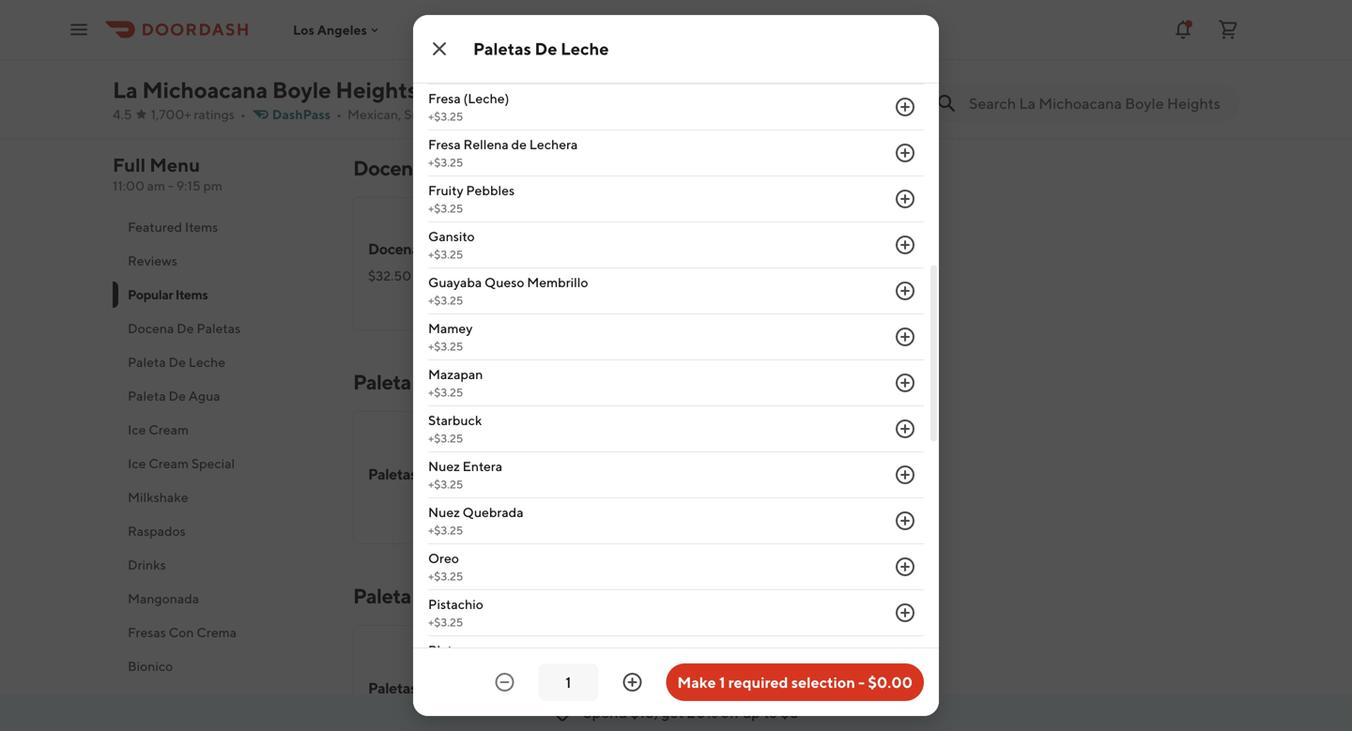 Task type: locate. For each thing, give the bounding box(es) containing it.
ice up milkshake
[[128, 456, 146, 472]]

increase quantity by 1 image for starbuck
[[894, 418, 917, 441]]

+$3.25
[[428, 110, 463, 123], [428, 156, 463, 169], [428, 202, 463, 215], [428, 248, 463, 261], [428, 294, 463, 307], [428, 340, 463, 353], [428, 386, 463, 399], [428, 432, 463, 445], [428, 478, 463, 491], [428, 524, 463, 537], [428, 570, 463, 583], [428, 616, 463, 629]]

butter
[[497, 50, 534, 66]]

bionico
[[128, 659, 173, 674]]

add button
[[729, 75, 778, 105], [1180, 75, 1229, 105]]

milkshake
[[128, 490, 188, 505]]

cream for ice cream
[[149, 422, 189, 438]]

2 ice from the top
[[128, 456, 146, 472]]

0 horizontal spatial add button
[[729, 75, 778, 105]]

0 vertical spatial nuez
[[428, 459, 460, 474]]

1 increase quantity by 1 image from the top
[[894, 188, 917, 210]]

fresa up 81%
[[428, 45, 461, 60]]

•
[[406, 73, 411, 88], [240, 107, 246, 122], [336, 107, 342, 122], [453, 107, 459, 122]]

Item Search search field
[[969, 93, 1225, 114]]

+$3.25 down guayaba
[[428, 294, 463, 307]]

pm
[[203, 178, 223, 193]]

fresa (leche) +$3.25
[[428, 91, 509, 123]]

nuez
[[428, 459, 460, 474], [428, 505, 460, 520]]

1 horizontal spatial snacks
[[404, 107, 446, 122]]

1 vertical spatial nuez
[[428, 505, 460, 520]]

paleta
[[128, 355, 166, 370], [353, 370, 411, 395], [128, 388, 166, 404], [353, 584, 411, 609]]

am
[[147, 178, 165, 193]]

de right cob.
[[535, 39, 557, 59]]

cream
[[149, 422, 189, 438], [149, 456, 189, 472]]

powder.
[[368, 69, 416, 85]]

docena down mexican,
[[353, 156, 424, 180]]

gansito
[[428, 229, 475, 244]]

docena down popular
[[128, 321, 174, 336]]

cream down ice cream
[[149, 456, 189, 472]]

0 horizontal spatial docena de paletas
[[128, 321, 241, 336]]

0 horizontal spatial paleta de leche
[[128, 355, 226, 370]]

items up 'reviews' button
[[185, 219, 218, 235]]

raspados button
[[113, 515, 331, 549]]

1 horizontal spatial add button
[[1180, 75, 1229, 105]]

notification bell image
[[1172, 18, 1195, 41]]

+$3.25 inside gansito +$3.25
[[428, 248, 463, 261]]

crema for fresas con crema
[[197, 625, 237, 641]]

5 +$3.25 from the top
[[428, 294, 463, 307]]

oreo +$3.25
[[428, 551, 463, 583]]

12 +$3.25 from the top
[[428, 616, 463, 629]]

guayaba
[[428, 275, 482, 290]]

spend
[[583, 704, 628, 722]]

+$3.25 inside the mazapan +$3.25
[[428, 386, 463, 399]]

docena de paletas down popular items
[[128, 321, 241, 336]]

fresa down 81%
[[428, 91, 461, 106]]

increase quantity by 1 image
[[894, 4, 917, 26], [894, 96, 917, 118], [894, 142, 917, 164], [894, 234, 917, 256], [894, 326, 917, 348], [894, 372, 917, 395], [894, 464, 917, 487], [894, 556, 917, 579], [621, 672, 644, 694]]

1 horizontal spatial de
[[511, 137, 527, 152]]

crema inside paletas de leche dialog
[[491, 45, 532, 60]]

docena inside docena de paletas button
[[128, 321, 174, 336]]

+$3.25 down 'fruity'
[[428, 202, 463, 215]]

0 vertical spatial cream
[[149, 422, 189, 438]]

ice
[[128, 422, 146, 438], [128, 456, 146, 472]]

9 +$3.25 from the top
[[428, 478, 463, 491]]

1 horizontal spatial paleta de agua
[[353, 584, 493, 609]]

0 horizontal spatial de
[[422, 240, 439, 258]]

1,700+
[[151, 107, 191, 122]]

8 +$3.25 from the top
[[428, 432, 463, 445]]

mazapan +$3.25
[[428, 367, 483, 399]]

de
[[535, 39, 557, 59], [427, 156, 453, 180], [177, 321, 194, 336], [169, 355, 186, 370], [415, 370, 441, 395], [169, 388, 186, 404], [419, 465, 439, 483], [415, 584, 441, 609], [419, 680, 439, 697]]

- left $0.00 at the right bottom of page
[[859, 674, 865, 692]]

0 vertical spatial paleta de agua
[[128, 388, 220, 404]]

dashpass •
[[272, 107, 342, 122]]

1 vertical spatial de
[[422, 240, 439, 258]]

pebbles
[[466, 183, 515, 198]]

paletas
[[473, 39, 531, 59], [457, 156, 524, 180], [442, 240, 490, 258], [197, 321, 241, 336], [368, 465, 417, 483], [368, 680, 417, 697]]

off
[[721, 704, 740, 722]]

- inside 'full menu 11:00 am - 9:15 pm'
[[168, 178, 174, 193]]

quebrada
[[463, 505, 524, 520]]

lechera
[[530, 137, 578, 152]]

Current quantity is 1 number field
[[550, 673, 587, 693]]

fresa inside fresa rellena de lechera +$3.25
[[428, 137, 461, 152]]

4 increase quantity by 1 image from the top
[[894, 510, 917, 533]]

1 vertical spatial ice
[[128, 456, 146, 472]]

1 horizontal spatial crema
[[491, 45, 532, 60]]

2 vertical spatial docena
[[128, 321, 174, 336]]

la michoacana boyle heights
[[113, 77, 418, 103]]

to
[[764, 704, 778, 722]]

2 nuez from the top
[[428, 505, 460, 520]]

1 add button from the left
[[729, 75, 778, 105]]

nuez quebrada +$3.25
[[428, 505, 524, 537]]

- right am
[[168, 178, 174, 193]]

docena de paletas up 'fruity'
[[353, 156, 524, 180]]

• left 2.1
[[453, 107, 459, 122]]

0 horizontal spatial crema
[[197, 625, 237, 641]]

open menu image
[[68, 18, 90, 41]]

+$3.25 inside mamey +$3.25
[[428, 340, 463, 353]]

items for featured items
[[185, 219, 218, 235]]

0 vertical spatial con
[[464, 45, 489, 60]]

de down docena de paletas button
[[169, 355, 186, 370]]

1 ice from the top
[[128, 422, 146, 438]]

ratings
[[194, 107, 235, 122]]

paleta de agua down oreo +$3.25
[[353, 584, 493, 609]]

0 vertical spatial paletas de leche
[[473, 39, 609, 59]]

+$3.25 down the "mamey"
[[428, 340, 463, 353]]

nuez inside nuez entera +$3.25
[[428, 459, 460, 474]]

+$3.25 inside nuez entera +$3.25
[[428, 478, 463, 491]]

0 vertical spatial de
[[511, 137, 527, 152]]

1 horizontal spatial docena de paletas
[[353, 156, 524, 180]]

paleta left pistachio
[[353, 584, 411, 609]]

+$3.25 left 2.1
[[428, 110, 463, 123]]

+$3.25 down starbuck
[[428, 432, 463, 445]]

0 vertical spatial agua
[[189, 388, 220, 404]]

+$3.25 down gansito
[[428, 248, 463, 261]]

2 cream from the top
[[149, 456, 189, 472]]

paletas inside button
[[197, 321, 241, 336]]

featured
[[128, 219, 182, 235]]

nuez inside nuez quebrada +$3.25
[[428, 505, 460, 520]]

con inside button
[[169, 625, 194, 641]]

paletas de leche
[[473, 39, 609, 59], [368, 465, 482, 483]]

0 vertical spatial -
[[168, 178, 174, 193]]

1 vertical spatial -
[[859, 674, 865, 692]]

docena up $32.50
[[368, 240, 419, 258]]

+$3.25 inside guayaba queso membrillo +$3.25
[[428, 294, 463, 307]]

de down popular items
[[177, 321, 194, 336]]

+$3.25 up the oreo
[[428, 524, 463, 537]]

+$3.25 inside pistachio +$3.25
[[428, 616, 463, 629]]

2.1
[[467, 107, 482, 122]]

7 +$3.25 from the top
[[428, 386, 463, 399]]

full
[[113, 154, 146, 176]]

0 vertical spatial items
[[185, 219, 218, 235]]

snacks down bionico
[[128, 693, 170, 708]]

increase quantity by 1 image for fresa (leche)
[[894, 96, 917, 118]]

nuez entera +$3.25
[[428, 459, 503, 491]]

- inside the make 1 required selection - $0.00 button
[[859, 674, 865, 692]]

docena
[[353, 156, 424, 180], [368, 240, 419, 258], [128, 321, 174, 336]]

fruity pebbles +$3.25
[[428, 183, 515, 215]]

1 cream from the top
[[149, 422, 189, 438]]

con inside paletas de leche dialog
[[464, 45, 489, 60]]

1 vertical spatial docena de paletas
[[128, 321, 241, 336]]

docena de paletas button
[[113, 312, 331, 346]]

1,700+ ratings •
[[151, 107, 246, 122]]

make 1 required selection - $0.00
[[678, 674, 913, 692]]

crema
[[491, 45, 532, 60], [197, 625, 237, 641]]

cream up ice cream special
[[149, 422, 189, 438]]

mamey
[[428, 321, 473, 336]]

1 +$3.25 from the top
[[428, 110, 463, 123]]

fresa inside fresa (leche) +$3.25
[[428, 91, 461, 106]]

ice up ice cream special
[[128, 422, 146, 438]]

4 +$3.25 from the top
[[428, 248, 463, 261]]

5 increase quantity by 1 image from the top
[[894, 602, 917, 625]]

2 vertical spatial agua
[[441, 680, 477, 697]]

starbuck
[[428, 413, 482, 428]]

0 vertical spatial docena
[[353, 156, 424, 180]]

2 vertical spatial fresa
[[428, 137, 461, 152]]

increase quantity by 1 image for gansito
[[894, 234, 917, 256]]

de up ice cream
[[169, 388, 186, 404]]

+$3.25 up 'fruity'
[[428, 156, 463, 169]]

fresas con crema
[[128, 625, 237, 641]]

1 horizontal spatial -
[[859, 674, 865, 692]]

nuez down nuez entera +$3.25
[[428, 505, 460, 520]]

snacks
[[404, 107, 446, 122], [128, 693, 170, 708]]

snacks down 81%
[[404, 107, 446, 122]]

1 vertical spatial items
[[175, 287, 208, 302]]

ice for ice cream special
[[128, 456, 146, 472]]

0 horizontal spatial add
[[741, 82, 766, 98]]

corn
[[434, 31, 464, 47]]

close paletas de leche image
[[428, 38, 451, 60]]

1 vertical spatial con
[[169, 625, 194, 641]]

paleta de agua up ice cream
[[128, 388, 220, 404]]

2 fresa from the top
[[428, 91, 461, 106]]

0 vertical spatial docena de paletas
[[353, 156, 524, 180]]

de up guayaba
[[422, 240, 439, 258]]

1 vertical spatial fresa
[[428, 91, 461, 106]]

1 horizontal spatial add
[[1191, 82, 1217, 98]]

+$3.25 down pistachio
[[428, 616, 463, 629]]

1 vertical spatial docena
[[368, 240, 419, 258]]

featured items button
[[113, 210, 331, 244]]

cotija
[[368, 50, 401, 66]]

1 vertical spatial crema
[[197, 625, 237, 641]]

pistachio
[[428, 597, 484, 612]]

paleta de agua
[[128, 388, 220, 404], [353, 584, 493, 609]]

agua down paleta de leche button
[[189, 388, 220, 404]]

with
[[572, 31, 598, 47]]

0 vertical spatial ice
[[128, 422, 146, 438]]

10 +$3.25 from the top
[[428, 524, 463, 537]]

ice cream special
[[128, 456, 235, 472]]

0 horizontal spatial -
[[168, 178, 174, 193]]

elote image
[[656, 0, 789, 116]]

1 horizontal spatial con
[[464, 45, 489, 60]]

paleta de leche up starbuck
[[353, 370, 501, 395]]

featured items
[[128, 219, 218, 235]]

+$3.25 down the oreo
[[428, 570, 463, 583]]

3 +$3.25 from the top
[[428, 202, 463, 215]]

+$3.25 inside fruity pebbles +$3.25
[[428, 202, 463, 215]]

docena de paletas image
[[656, 197, 789, 331]]

paleta de leche down docena de paletas button
[[128, 355, 226, 370]]

make
[[678, 674, 716, 692]]

fresa down mexican, snacks • 2.1 mi
[[428, 137, 461, 152]]

1 fresa from the top
[[428, 45, 461, 60]]

0 vertical spatial snacks
[[404, 107, 446, 122]]

+$3.25 down entera
[[428, 478, 463, 491]]

1 vertical spatial paletas de leche
[[368, 465, 482, 483]]

gansito +$3.25
[[428, 229, 475, 261]]

• right ratings
[[240, 107, 246, 122]]

items inside button
[[185, 219, 218, 235]]

leche
[[561, 39, 609, 59], [189, 355, 226, 370], [445, 370, 501, 395], [441, 465, 482, 483]]

agua down oreo +$3.25
[[445, 584, 493, 609]]

and
[[537, 50, 559, 66]]

paleta down popular
[[128, 355, 166, 370]]

+$3.25 down mazapan
[[428, 386, 463, 399]]

6 +$3.25 from the top
[[428, 340, 463, 353]]

fresa for fresa con crema
[[428, 45, 461, 60]]

0 vertical spatial fresa
[[428, 45, 461, 60]]

angeles
[[317, 22, 367, 37]]

crema inside button
[[197, 625, 237, 641]]

milkshake button
[[113, 481, 331, 515]]

los angeles button
[[293, 22, 382, 37]]

increase quantity by 1 image for nuez quebrada
[[894, 510, 917, 533]]

3 fresa from the top
[[428, 137, 461, 152]]

heights
[[336, 77, 418, 103]]

paleta up ice cream
[[128, 388, 166, 404]]

de
[[511, 137, 527, 152], [422, 240, 439, 258]]

bionico button
[[113, 650, 331, 684]]

de right rellena
[[511, 137, 527, 152]]

de down platano
[[419, 680, 439, 697]]

1 vertical spatial cream
[[149, 456, 189, 472]]

1
[[719, 674, 725, 692]]

items right popular
[[175, 287, 208, 302]]

3 increase quantity by 1 image from the top
[[894, 418, 917, 441]]

0 items, open order cart image
[[1217, 18, 1240, 41]]

reviews
[[128, 253, 177, 269]]

special
[[191, 456, 235, 472]]

0 horizontal spatial snacks
[[128, 693, 170, 708]]

increase quantity by 1 image
[[894, 188, 917, 210], [894, 280, 917, 302], [894, 418, 917, 441], [894, 510, 917, 533], [894, 602, 917, 625]]

agua down platano
[[441, 680, 477, 697]]

2 increase quantity by 1 image from the top
[[894, 280, 917, 302]]

paletas de agua
[[368, 680, 477, 697]]

0 vertical spatial crema
[[491, 45, 532, 60]]

ice cream button
[[113, 413, 331, 447]]

paletas de leche image
[[656, 411, 789, 545]]

2 +$3.25 from the top
[[428, 156, 463, 169]]

1 vertical spatial paleta de agua
[[353, 584, 493, 609]]

0 horizontal spatial con
[[169, 625, 194, 641]]

1 nuez from the top
[[428, 459, 460, 474]]

increase quantity by 1 image for guayaba queso membrillo
[[894, 280, 917, 302]]

mexican,
[[348, 107, 402, 122]]

• right $4.23
[[406, 73, 411, 88]]

1 vertical spatial snacks
[[128, 693, 170, 708]]

fresas
[[128, 625, 166, 641]]

nuez left entera
[[428, 459, 460, 474]]

0 horizontal spatial paleta de agua
[[128, 388, 220, 404]]

snacks inside button
[[128, 693, 170, 708]]

agua
[[189, 388, 220, 404], [445, 584, 493, 609], [441, 680, 477, 697]]



Task type: vqa. For each thing, say whether or not it's contained in the screenshot.
ELOTE image
yes



Task type: describe. For each thing, give the bounding box(es) containing it.
decrease quantity by 1 image
[[493, 672, 516, 694]]

steam
[[394, 31, 432, 47]]

los
[[293, 22, 315, 37]]

membrillo
[[527, 275, 588, 290]]

$4.23
[[368, 73, 402, 88]]

mangonada button
[[113, 582, 331, 616]]

drinks button
[[113, 549, 331, 582]]

leche inside button
[[189, 355, 226, 370]]

de inside dialog
[[535, 39, 557, 59]]

paleta de leche inside button
[[128, 355, 226, 370]]

cob.
[[507, 31, 533, 47]]

de inside fresa rellena de lechera +$3.25
[[511, 137, 527, 152]]

queso
[[485, 275, 525, 290]]

ice for ice cream
[[128, 422, 146, 438]]

1 horizontal spatial paleta de leche
[[353, 370, 501, 395]]

mexican, snacks • 2.1 mi
[[348, 107, 499, 122]]

paletas de leche inside dialog
[[473, 39, 609, 59]]

- for menu
[[168, 178, 174, 193]]

on
[[467, 31, 482, 47]]

guayaba queso membrillo +$3.25
[[428, 275, 588, 307]]

$0.00
[[868, 674, 913, 692]]

elote hot steam corn on the cob. serve with mayo, cotija cheese, melted butter and spicy chili powder.
[[368, 7, 637, 85]]

entera
[[463, 459, 503, 474]]

nuez for nuez quebrada
[[428, 505, 460, 520]]

2 add from the left
[[1191, 82, 1217, 98]]

+$3.25 inside nuez quebrada +$3.25
[[428, 524, 463, 537]]

increase quantity by 1 image for fresa rellena de lechera
[[894, 142, 917, 164]]

$4.23 •
[[368, 73, 411, 88]]

- for 1
[[859, 674, 865, 692]]

1 add from the left
[[741, 82, 766, 98]]

required
[[729, 674, 788, 692]]

agua inside button
[[189, 388, 220, 404]]

con for fresa
[[464, 45, 489, 60]]

elote
[[368, 7, 403, 25]]

fresa for fresa rellena de lechera +$3.25
[[428, 137, 461, 152]]

popular
[[128, 287, 173, 302]]

los angeles
[[293, 22, 367, 37]]

cream for ice cream special
[[149, 456, 189, 472]]

2 add button from the left
[[1180, 75, 1229, 105]]

reviews button
[[113, 244, 331, 278]]

make 1 required selection - $0.00 button
[[666, 664, 924, 702]]

full menu 11:00 am - 9:15 pm
[[113, 154, 223, 193]]

selection
[[792, 674, 856, 692]]

mangonada
[[128, 591, 199, 607]]

docena de paletas inside button
[[128, 321, 241, 336]]

raspados
[[128, 524, 186, 539]]

michoacana
[[142, 77, 268, 103]]

platano
[[428, 643, 475, 658]]

paleta de leche button
[[113, 346, 331, 379]]

increase quantity by 1 image for mamey
[[894, 326, 917, 348]]

get
[[661, 704, 684, 722]]

paleta de agua inside button
[[128, 388, 220, 404]]

increase quantity by 1 image for nuez entera
[[894, 464, 917, 487]]

paleta left the mazapan +$3.25
[[353, 370, 411, 395]]

popular items
[[128, 287, 208, 302]]

snacks button
[[113, 684, 331, 718]]

chili
[[595, 50, 620, 66]]

• left mexican,
[[336, 107, 342, 122]]

crema for fresa con crema
[[491, 45, 532, 60]]

de up starbuck
[[415, 370, 441, 395]]

$15,
[[631, 704, 658, 722]]

nuez for nuez entera
[[428, 459, 460, 474]]

mayo,
[[601, 31, 637, 47]]

melted
[[452, 50, 494, 66]]

mi
[[485, 107, 499, 122]]

rellena
[[464, 137, 509, 152]]

spend $15, get 20% off up to $5
[[583, 704, 799, 722]]

increase quantity by 1 image for pistachio
[[894, 602, 917, 625]]

de down oreo +$3.25
[[415, 584, 441, 609]]

the
[[485, 31, 505, 47]]

(leche)
[[464, 91, 509, 106]]

hot
[[368, 31, 391, 47]]

+$3.25 inside starbuck +$3.25
[[428, 432, 463, 445]]

increase quantity by 1 image for mazapan
[[894, 372, 917, 395]]

4.5
[[113, 107, 132, 122]]

cheese,
[[404, 50, 449, 66]]

increase quantity by 1 image for oreo
[[894, 556, 917, 579]]

fresa con crema
[[428, 45, 532, 60]]

$32.50
[[368, 268, 412, 284]]

de down starbuck +$3.25
[[419, 465, 439, 483]]

+$3.25 inside fresa rellena de lechera +$3.25
[[428, 156, 463, 169]]

+$3.25 inside fresa (leche) +$3.25
[[428, 110, 463, 123]]

20%
[[687, 704, 718, 722]]

fresa for fresa (leche) +$3.25
[[428, 91, 461, 106]]

9:15
[[176, 178, 201, 193]]

increase quantity by 1 image for fruity pebbles
[[894, 188, 917, 210]]

de up 'fruity'
[[427, 156, 453, 180]]

paletas de leche dialog
[[413, 0, 939, 717]]

paletas inside dialog
[[473, 39, 531, 59]]

ice cream special button
[[113, 447, 331, 481]]

serve
[[535, 31, 570, 47]]

spicy
[[562, 50, 592, 66]]

$5
[[781, 704, 799, 722]]

drinks
[[128, 557, 166, 573]]

items for popular items
[[175, 287, 208, 302]]

leche inside dialog
[[561, 39, 609, 59]]

11 +$3.25 from the top
[[428, 570, 463, 583]]

starbuck +$3.25
[[428, 413, 482, 445]]

paleta de agua button
[[113, 379, 331, 413]]

dashpass
[[272, 107, 331, 122]]

(33)
[[458, 73, 482, 88]]

1 vertical spatial agua
[[445, 584, 493, 609]]

pistachio +$3.25
[[428, 597, 484, 629]]

con for fresas
[[169, 625, 194, 641]]

81% (33)
[[432, 73, 482, 88]]

docena de paletas
[[368, 240, 490, 258]]



